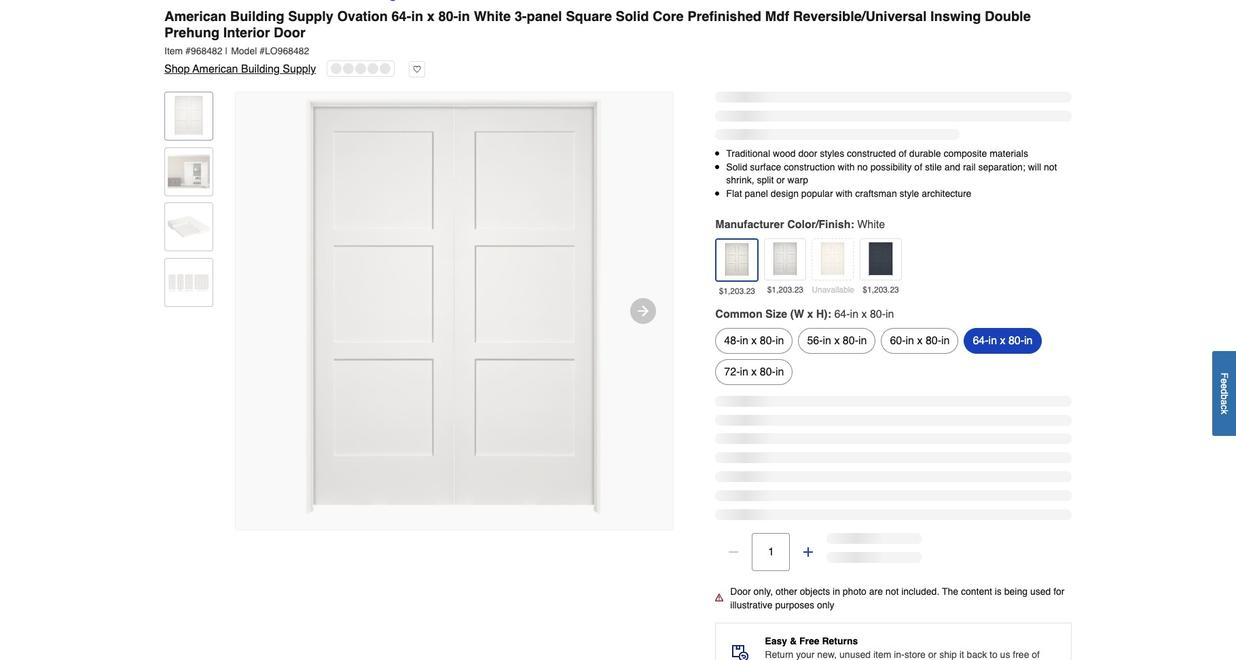 Task type: locate. For each thing, give the bounding box(es) containing it.
panel left "square"
[[527, 9, 562, 24]]

0 vertical spatial panel
[[527, 9, 562, 24]]

0 vertical spatial american
[[164, 9, 226, 24]]

color/finish
[[788, 219, 851, 231]]

0 vertical spatial not
[[1045, 161, 1058, 172]]

snow storm image
[[768, 242, 804, 278]]

surface
[[751, 161, 782, 172]]

2 vertical spatial 64-
[[974, 335, 989, 348]]

of up possibility
[[899, 148, 907, 159]]

0 horizontal spatial white
[[474, 9, 511, 24]]

not right are
[[886, 587, 899, 598]]

1 e from the top
[[1220, 379, 1231, 384]]

white down craftsman
[[858, 219, 886, 231]]

american building supply  #lo968482 - thumbnail3 image
[[168, 206, 210, 248]]

not
[[1045, 161, 1058, 172], [886, 587, 899, 598]]

possibility
[[871, 161, 912, 172]]

1 vertical spatial solid
[[727, 161, 748, 172]]

0 vertical spatial building
[[230, 9, 285, 24]]

$1,203.23 up size
[[768, 286, 804, 295]]

0 vertical spatial supply
[[288, 9, 334, 24]]

1 vertical spatial white
[[858, 219, 886, 231]]

wood
[[773, 148, 796, 159]]

# right 'item'
[[186, 46, 191, 56]]

0 vertical spatial white
[[474, 9, 511, 24]]

k
[[1220, 410, 1231, 415]]

with
[[838, 161, 855, 172], [836, 188, 853, 199]]

1 vertical spatial :
[[828, 309, 832, 321]]

traditional wood door styles constructed of durable composite materials solid surface construction with no possibility of stile and rail separation; will not shrink, split or warp flat panel design popular with craftsman style architecture
[[727, 148, 1058, 199]]

|
[[225, 46, 228, 56]]

e
[[1220, 379, 1231, 384], [1220, 384, 1231, 390]]

1 vertical spatial supply
[[283, 63, 316, 75]]

1 horizontal spatial #
[[260, 46, 265, 56]]

1 vertical spatial building
[[241, 63, 280, 75]]

objects
[[800, 587, 831, 598]]

with left no
[[838, 161, 855, 172]]

of
[[899, 148, 907, 159], [915, 161, 923, 172]]

1 horizontal spatial $1,203.23
[[768, 286, 804, 295]]

f
[[1220, 373, 1231, 379]]

64-
[[392, 9, 411, 24], [835, 309, 851, 321], [974, 335, 989, 348]]

x
[[427, 9, 435, 24], [808, 309, 814, 321], [862, 309, 868, 321], [752, 335, 757, 348], [835, 335, 840, 348], [918, 335, 923, 348], [1001, 335, 1006, 348], [752, 367, 757, 379]]

separation;
[[979, 161, 1026, 172]]

e up d
[[1220, 379, 1231, 384]]

80- inside american building supply ovation 64-in x 80-in white 3-panel square solid core prefinished mdf reversible/universal inswing double prehung interior door item # 968482 | model # lo968482
[[439, 9, 458, 24]]

2 horizontal spatial $1,203.23
[[863, 286, 900, 295]]

0 horizontal spatial #
[[186, 46, 191, 56]]

unavailable
[[812, 286, 855, 295]]

building up interior
[[230, 9, 285, 24]]

illustrative
[[731, 600, 773, 611]]

building inside american building supply ovation 64-in x 80-in white 3-panel square solid core prefinished mdf reversible/universal inswing double prehung interior door item # 968482 | model # lo968482
[[230, 9, 285, 24]]

1 horizontal spatial not
[[1045, 161, 1058, 172]]

american
[[164, 9, 226, 24], [193, 63, 238, 75]]

minus image
[[727, 546, 741, 560]]

1 horizontal spatial :
[[851, 219, 855, 231]]

$1,203.23 down slate image
[[863, 286, 900, 295]]

0 horizontal spatial $1,203.23
[[719, 287, 756, 297]]

Stepper number input field with increment and decrement buttons number field
[[753, 534, 791, 572]]

# right model
[[260, 46, 265, 56]]

in
[[411, 9, 424, 24], [458, 9, 470, 24], [851, 309, 859, 321], [886, 309, 895, 321], [740, 335, 749, 348], [776, 335, 785, 348], [823, 335, 832, 348], [859, 335, 867, 348], [906, 335, 915, 348], [942, 335, 950, 348], [989, 335, 998, 348], [1025, 335, 1033, 348], [740, 367, 749, 379], [776, 367, 785, 379], [833, 587, 841, 598]]

american down '968482'
[[193, 63, 238, 75]]

0 horizontal spatial 64-
[[392, 9, 411, 24]]

a
[[1220, 400, 1231, 405]]

0 horizontal spatial solid
[[616, 9, 649, 24]]

traditional
[[727, 148, 771, 159]]

of down the durable
[[915, 161, 923, 172]]

not right will at the top of page
[[1045, 161, 1058, 172]]

square
[[566, 9, 612, 24]]

building down model
[[241, 63, 280, 75]]

48-
[[725, 335, 740, 348]]

american inside american building supply ovation 64-in x 80-in white 3-panel square solid core prefinished mdf reversible/universal inswing double prehung interior door item # 968482 | model # lo968482
[[164, 9, 226, 24]]

0 vertical spatial door
[[274, 25, 306, 41]]

american building supply  #lo968482 - thumbnail image
[[168, 95, 210, 137]]

solid up shrink,
[[727, 161, 748, 172]]

1 horizontal spatial panel
[[745, 188, 769, 199]]

double
[[985, 9, 1032, 24]]

architecture
[[922, 188, 972, 199]]

shop
[[164, 63, 190, 75]]

durable
[[910, 148, 942, 159]]

split
[[757, 175, 774, 186]]

heart outline image
[[409, 61, 426, 77]]

2 horizontal spatial 64-
[[974, 335, 989, 348]]

$1,203.23 up common
[[719, 287, 756, 297]]

1 horizontal spatial solid
[[727, 161, 748, 172]]

stile
[[926, 161, 942, 172]]

panel inside american building supply ovation 64-in x 80-in white 3-panel square solid core prefinished mdf reversible/universal inswing double prehung interior door item # 968482 | model # lo968482
[[527, 9, 562, 24]]

door up lo968482
[[274, 25, 306, 41]]

0 horizontal spatial not
[[886, 587, 899, 598]]

1 vertical spatial panel
[[745, 188, 769, 199]]

0 horizontal spatial door
[[274, 25, 306, 41]]

e up b
[[1220, 384, 1231, 390]]

being
[[1005, 587, 1028, 598]]

materials
[[990, 148, 1029, 159]]

supply up lo968482
[[288, 9, 334, 24]]

and
[[945, 161, 961, 172]]

warning image
[[716, 594, 724, 602]]

64- right 60-in x 80-in
[[974, 335, 989, 348]]

warp
[[788, 175, 809, 186]]

1 vertical spatial not
[[886, 587, 899, 598]]

supply
[[288, 9, 334, 24], [283, 63, 316, 75]]

door
[[799, 148, 818, 159]]

composite
[[944, 148, 988, 159]]

white left '3-'
[[474, 9, 511, 24]]

x inside american building supply ovation 64-in x 80-in white 3-panel square solid core prefinished mdf reversible/universal inswing double prehung interior door item # 968482 | model # lo968482
[[427, 9, 435, 24]]

0 vertical spatial solid
[[616, 9, 649, 24]]

$1,203.23
[[768, 286, 804, 295], [863, 286, 900, 295], [719, 287, 756, 297]]

door only, other objects in photo are not included. the content is being used for illustrative purposes only
[[731, 587, 1065, 611]]

1 horizontal spatial 64-
[[835, 309, 851, 321]]

cream n sugar image
[[816, 242, 851, 278]]

easy
[[765, 636, 788, 647]]

1 horizontal spatial door
[[731, 587, 751, 598]]

:
[[851, 219, 855, 231], [828, 309, 832, 321]]

80- for 56-in x 80-in
[[843, 335, 859, 348]]

solid
[[616, 9, 649, 24], [727, 161, 748, 172]]

plus image
[[802, 546, 816, 560]]

no
[[858, 161, 868, 172]]

american building supply  #lo968482 - thumbnail2 image
[[168, 151, 210, 193]]

white
[[474, 9, 511, 24], [858, 219, 886, 231]]

64- right ovation
[[392, 9, 411, 24]]

easy & free returns
[[765, 636, 859, 647]]

0 horizontal spatial of
[[899, 148, 907, 159]]

american up prehung
[[164, 9, 226, 24]]

model
[[231, 46, 257, 56]]

prefinished
[[688, 9, 762, 24]]

included.
[[902, 587, 940, 598]]

1 horizontal spatial white
[[858, 219, 886, 231]]

panel
[[527, 9, 562, 24], [745, 188, 769, 199]]

is
[[995, 587, 1002, 598]]

solid inside american building supply ovation 64-in x 80-in white 3-panel square solid core prefinished mdf reversible/universal inswing double prehung interior door item # 968482 | model # lo968482
[[616, 9, 649, 24]]

#
[[186, 46, 191, 56], [260, 46, 265, 56]]

56-in x 80-in
[[808, 335, 867, 348]]

1 horizontal spatial of
[[915, 161, 923, 172]]

in inside the door only, other objects in photo are not included. the content is being used for illustrative purposes only
[[833, 587, 841, 598]]

80-
[[439, 9, 458, 24], [871, 309, 886, 321], [760, 335, 776, 348], [843, 335, 859, 348], [926, 335, 942, 348], [1009, 335, 1025, 348], [760, 367, 776, 379]]

d
[[1220, 390, 1231, 395]]

1 vertical spatial door
[[731, 587, 751, 598]]

64- right the h)
[[835, 309, 851, 321]]

panel down split
[[745, 188, 769, 199]]

shop american building supply
[[164, 63, 316, 75]]

item number 9 6 8 4 8 2 and model number l o 9 6 8 4 8 2 element
[[164, 44, 1072, 58]]

64- inside american building supply ovation 64-in x 80-in white 3-panel square solid core prefinished mdf reversible/universal inswing double prehung interior door item # 968482 | model # lo968482
[[392, 9, 411, 24]]

72-in x 80-in
[[725, 367, 785, 379]]

door
[[274, 25, 306, 41], [731, 587, 751, 598]]

64-in x 80-in
[[974, 335, 1033, 348]]

0 vertical spatial 64-
[[392, 9, 411, 24]]

0 horizontal spatial panel
[[527, 9, 562, 24]]

door up illustrative
[[731, 587, 751, 598]]

80- for 72-in x 80-in
[[760, 367, 776, 379]]

solid left core
[[616, 9, 649, 24]]

$1,203.23 for white "image"
[[719, 287, 756, 297]]

h)
[[817, 309, 828, 321]]

with right popular
[[836, 188, 853, 199]]

supply down lo968482
[[283, 63, 316, 75]]



Task type: describe. For each thing, give the bounding box(es) containing it.
1 vertical spatial of
[[915, 161, 923, 172]]

$1,203.23 for 'snow storm' image
[[768, 286, 804, 295]]

white inside american building supply ovation 64-in x 80-in white 3-panel square solid core prefinished mdf reversible/universal inswing double prehung interior door item # 968482 | model # lo968482
[[474, 9, 511, 24]]

&
[[790, 636, 797, 647]]

core
[[653, 9, 684, 24]]

mdf
[[766, 9, 790, 24]]

common
[[716, 309, 763, 321]]

arrow right image
[[635, 303, 652, 319]]

slate image
[[864, 242, 899, 278]]

inswing
[[931, 9, 982, 24]]

interior
[[223, 25, 270, 41]]

lo968482
[[265, 46, 309, 56]]

48-in x 80-in
[[725, 335, 785, 348]]

supply inside american building supply ovation 64-in x 80-in white 3-panel square solid core prefinished mdf reversible/universal inswing double prehung interior door item # 968482 | model # lo968482
[[288, 9, 334, 24]]

constructed
[[847, 148, 897, 159]]

2 e from the top
[[1220, 384, 1231, 390]]

0 vertical spatial of
[[899, 148, 907, 159]]

flat
[[727, 188, 743, 199]]

c
[[1220, 405, 1231, 410]]

size
[[766, 309, 788, 321]]

american building supply  #lo968482 image
[[236, 92, 673, 530]]

(w
[[791, 309, 805, 321]]

60-in x 80-in
[[891, 335, 950, 348]]

rail
[[964, 161, 976, 172]]

0 horizontal spatial :
[[828, 309, 832, 321]]

door inside the door only, other objects in photo are not included. the content is being used for illustrative purposes only
[[731, 587, 751, 598]]

not inside the traditional wood door styles constructed of durable composite materials solid surface construction with no possibility of stile and rail separation; will not shrink, split or warp flat panel design popular with craftsman style architecture
[[1045, 161, 1058, 172]]

construction
[[784, 161, 836, 172]]

manufacturer color/finish : white
[[716, 219, 886, 231]]

item
[[164, 46, 183, 56]]

f e e d b a c k
[[1220, 373, 1231, 415]]

56-
[[808, 335, 823, 348]]

not inside the door only, other objects in photo are not included. the content is being used for illustrative purposes only
[[886, 587, 899, 598]]

only
[[818, 600, 835, 611]]

shrink,
[[727, 175, 755, 186]]

2 # from the left
[[260, 46, 265, 56]]

80- for 64-in x 80-in
[[1009, 335, 1025, 348]]

american building supply  #lo968482 - thumbnail4 image
[[168, 261, 210, 304]]

common size (w x h) : 64-in x 80-in
[[716, 309, 895, 321]]

or
[[777, 175, 785, 186]]

72-
[[725, 367, 740, 379]]

content
[[962, 587, 993, 598]]

for
[[1054, 587, 1065, 598]]

f e e d b a c k button
[[1213, 352, 1237, 437]]

968482
[[191, 46, 223, 56]]

0 vertical spatial :
[[851, 219, 855, 231]]

white image
[[720, 243, 755, 278]]

1 vertical spatial 64-
[[835, 309, 851, 321]]

craftsman
[[856, 188, 898, 199]]

$1,203.23 for slate image
[[863, 286, 900, 295]]

b
[[1220, 395, 1231, 400]]

0 vertical spatial with
[[838, 161, 855, 172]]

are
[[870, 587, 883, 598]]

the
[[943, 587, 959, 598]]

panel inside the traditional wood door styles constructed of durable composite materials solid surface construction with no possibility of stile and rail separation; will not shrink, split or warp flat panel design popular with craftsman style architecture
[[745, 188, 769, 199]]

used
[[1031, 587, 1052, 598]]

80- for 60-in x 80-in
[[926, 335, 942, 348]]

1 # from the left
[[186, 46, 191, 56]]

solid inside the traditional wood door styles constructed of durable composite materials solid surface construction with no possibility of stile and rail separation; will not shrink, split or warp flat panel design popular with craftsman style architecture
[[727, 161, 748, 172]]

free
[[800, 636, 820, 647]]

door inside american building supply ovation 64-in x 80-in white 3-panel square solid core prefinished mdf reversible/universal inswing double prehung interior door item # 968482 | model # lo968482
[[274, 25, 306, 41]]

american building supply ovation 64-in x 80-in white 3-panel square solid core prefinished mdf reversible/universal inswing double prehung interior door item # 968482 | model # lo968482
[[164, 9, 1032, 56]]

ovation
[[337, 9, 388, 24]]

returns
[[823, 636, 859, 647]]

will
[[1029, 161, 1042, 172]]

reversible/universal
[[794, 9, 927, 24]]

80- for 48-in x 80-in
[[760, 335, 776, 348]]

manufacturer
[[716, 219, 785, 231]]

prehung
[[164, 25, 220, 41]]

design
[[771, 188, 799, 199]]

photo
[[843, 587, 867, 598]]

purposes
[[776, 600, 815, 611]]

popular
[[802, 188, 834, 199]]

1 vertical spatial with
[[836, 188, 853, 199]]

style
[[900, 188, 920, 199]]

other
[[776, 587, 798, 598]]

only,
[[754, 587, 773, 598]]

3-
[[515, 9, 527, 24]]

60-
[[891, 335, 906, 348]]

1 vertical spatial american
[[193, 63, 238, 75]]

styles
[[821, 148, 845, 159]]



Task type: vqa. For each thing, say whether or not it's contained in the screenshot.
Door only, other objects in photo are not included. The content is being used for illustrative purposes only
yes



